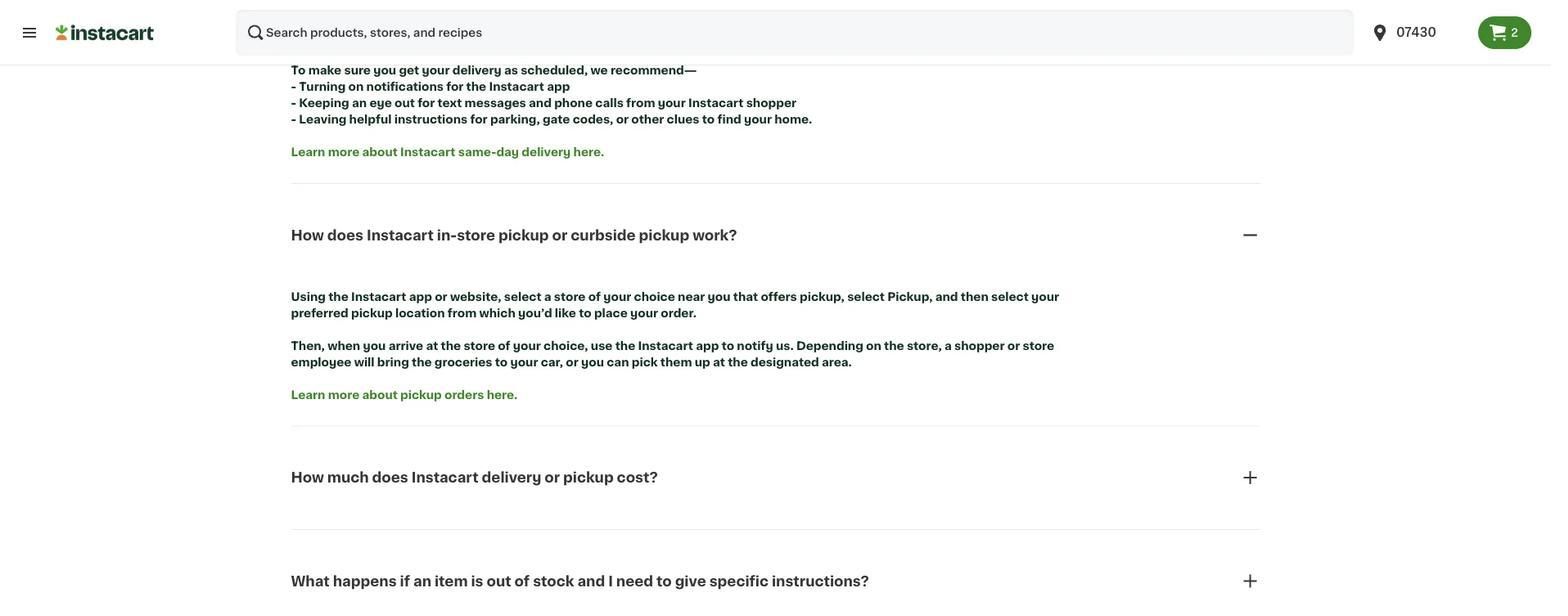 Task type: describe. For each thing, give the bounding box(es) containing it.
the down notify
[[728, 356, 748, 368]]

work?
[[693, 229, 737, 242]]

pickup left work? on the left top of the page
[[639, 229, 690, 242]]

other
[[632, 114, 664, 125]]

your right then
[[1032, 291, 1059, 302]]

is for instacart
[[470, 15, 480, 27]]

choice
[[634, 291, 675, 302]]

shopper inside to make sure you get your delivery as scheduled, we recommend— - turning on notifications for the instacart app - keeping an eye out for text messages and phone calls from your instacart shopper - leaving helpful instructions for parking, gate codes, or other clues to find your home.
[[746, 97, 797, 109]]

one
[[416, 32, 439, 43]]

need
[[616, 575, 653, 589]]

pickup inside 'dropdown button'
[[563, 471, 614, 485]]

phone
[[554, 97, 593, 109]]

out inside dropdown button
[[487, 575, 511, 589]]

week
[[754, 32, 786, 43]]

the inside 'the best part about instacart is that you can choose when you would like to schedule your delivery. you can get same-day delivery in as fast as one hour, or choose a dropoff time for later in the day or week to fit your schedule.'
[[690, 32, 711, 43]]

store,
[[907, 340, 942, 352]]

to
[[291, 65, 306, 76]]

item
[[435, 575, 468, 589]]

does inside 'dropdown button'
[[372, 471, 408, 485]]

clues
[[667, 114, 700, 125]]

happens
[[333, 575, 397, 589]]

how does instacart in-store pickup or curbside pickup work?
[[291, 229, 737, 242]]

2 select from the left
[[847, 291, 885, 302]]

from inside the using the instacart app or website, select a store of your choice near you that offers pickup, select pickup, and then select your preferred pickup location from which you'd like to place your order.
[[448, 307, 477, 319]]

the left store,
[[884, 340, 904, 352]]

app inside then, when you arrive at the store of your choice, use the instacart app to notify us. depending on the store, a shopper or store employee will bring the groceries to your car, or you can pick them up at the designated area.
[[696, 340, 719, 352]]

0 horizontal spatial same-
[[458, 146, 496, 158]]

instacart inside 'dropdown button'
[[412, 471, 479, 485]]

you up will
[[363, 340, 386, 352]]

messages
[[465, 97, 526, 109]]

employee
[[291, 356, 352, 368]]

about inside 'the best part about instacart is that you can choose when you would like to schedule your delivery. you can get same-day delivery in as fast as one hour, or choose a dropoff time for later in the day or week to fit your schedule.'
[[374, 15, 410, 27]]

your up place
[[604, 291, 631, 302]]

your left car,
[[510, 356, 538, 368]]

does inside dropdown button
[[327, 229, 364, 242]]

them
[[661, 356, 692, 368]]

later
[[646, 32, 674, 43]]

using
[[291, 291, 326, 302]]

sure
[[344, 65, 371, 76]]

to left schedule
[[733, 15, 745, 27]]

0 vertical spatial at
[[426, 340, 438, 352]]

notifications
[[366, 81, 444, 92]]

2 - from the top
[[291, 97, 296, 109]]

or inside the using the instacart app or website, select a store of your choice near you that offers pickup, select pickup, and then select your preferred pickup location from which you'd like to place your order.
[[435, 291, 448, 302]]

specific
[[710, 575, 769, 589]]

for inside 'the best part about instacart is that you can choose when you would like to schedule your delivery. you can get same-day delivery in as fast as one hour, or choose a dropoff time for later in the day or week to fit your schedule.'
[[626, 32, 643, 43]]

what happens if an item is out of stock and i need to give specific instructions?
[[291, 575, 869, 589]]

like inside 'the best part about instacart is that you can choose when you would like to schedule your delivery. you can get same-day delivery in as fast as one hour, or choose a dropoff time for later in the day or week to fit your schedule.'
[[709, 15, 730, 27]]

then,
[[291, 340, 325, 352]]

instructions?
[[772, 575, 869, 589]]

much
[[327, 471, 369, 485]]

home.
[[775, 114, 812, 125]]

preferred
[[291, 307, 349, 319]]

learn more about pickup orders here. link
[[291, 389, 518, 401]]

about for instacart
[[362, 146, 398, 158]]

what
[[291, 575, 330, 589]]

instacart inside the using the instacart app or website, select a store of your choice near you that offers pickup, select pickup, and then select your preferred pickup location from which you'd like to place your order.
[[351, 291, 406, 302]]

instacart inside then, when you arrive at the store of your choice, use the instacart app to notify us. depending on the store, a shopper or store employee will bring the groceries to your car, or you can pick them up at the designated area.
[[638, 340, 693, 352]]

to inside the using the instacart app or website, select a store of your choice near you that offers pickup, select pickup, and then select your preferred pickup location from which you'd like to place your order.
[[579, 307, 592, 319]]

to left fit
[[789, 32, 801, 43]]

which
[[479, 307, 516, 319]]

you down use
[[581, 356, 604, 368]]

would
[[669, 15, 706, 27]]

recommend—
[[611, 65, 697, 76]]

fit
[[804, 32, 817, 43]]

0 horizontal spatial as
[[357, 32, 370, 43]]

bring
[[377, 356, 409, 368]]

you inside the using the instacart app or website, select a store of your choice near you that offers pickup, select pickup, and then select your preferred pickup location from which you'd like to place your order.
[[708, 291, 731, 302]]

will
[[354, 356, 375, 368]]

the up the groceries
[[441, 340, 461, 352]]

learn more about instacart same-day delivery here.
[[291, 146, 604, 158]]

the inside the using the instacart app or website, select a store of your choice near you that offers pickup, select pickup, and then select your preferred pickup location from which you'd like to place your order.
[[328, 291, 349, 302]]

like inside the using the instacart app or website, select a store of your choice near you that offers pickup, select pickup, and then select your preferred pickup location from which you'd like to place your order.
[[555, 307, 576, 319]]

then
[[961, 291, 989, 302]]

is for item
[[471, 575, 483, 589]]

pickup down bring
[[400, 389, 442, 401]]

you
[[892, 15, 915, 27]]

of for your
[[498, 340, 511, 352]]

stock
[[533, 575, 574, 589]]

out inside to make sure you get your delivery as scheduled, we recommend— - turning on notifications for the instacart app - keeping an eye out for text messages and phone calls from your instacart shopper - leaving helpful instructions for parking, gate codes, or other clues to find your home.
[[395, 97, 415, 109]]

if
[[400, 575, 410, 589]]

that inside the using the instacart app or website, select a store of your choice near you that offers pickup, select pickup, and then select your preferred pickup location from which you'd like to place your order.
[[733, 291, 758, 302]]

2 horizontal spatial can
[[917, 15, 940, 27]]

to right the groceries
[[495, 356, 508, 368]]

the down "arrive"
[[412, 356, 432, 368]]

hour,
[[441, 32, 472, 43]]

find
[[718, 114, 742, 125]]

same- inside 'the best part about instacart is that you can choose when you would like to schedule your delivery. you can get same-day delivery in as fast as one hour, or choose a dropoff time for later in the day or week to fit your schedule.'
[[965, 15, 1004, 27]]

place
[[594, 307, 628, 319]]

use
[[591, 340, 613, 352]]

3 select from the left
[[991, 291, 1029, 302]]

app inside to make sure you get your delivery as scheduled, we recommend— - turning on notifications for the instacart app - keeping an eye out for text messages and phone calls from your instacart shopper - leaving helpful instructions for parking, gate codes, or other clues to find your home.
[[547, 81, 570, 92]]

arrive
[[389, 340, 423, 352]]

what happens if an item is out of stock and i need to give specific instructions? button
[[291, 552, 1260, 598]]

an inside to make sure you get your delivery as scheduled, we recommend— - turning on notifications for the instacart app - keeping an eye out for text messages and phone calls from your instacart shopper - leaving helpful instructions for parking, gate codes, or other clues to find your home.
[[352, 97, 367, 109]]

pickup inside the using the instacart app or website, select a store of your choice near you that offers pickup, select pickup, and then select your preferred pickup location from which you'd like to place your order.
[[351, 307, 393, 319]]

area.
[[822, 356, 852, 368]]

time
[[596, 32, 623, 43]]

store inside the using the instacart app or website, select a store of your choice near you that offers pickup, select pickup, and then select your preferred pickup location from which you'd like to place your order.
[[554, 291, 586, 302]]

your right fit
[[820, 32, 848, 43]]

calls
[[595, 97, 624, 109]]

you up scheduled,
[[511, 15, 533, 27]]

how much does instacart delivery or pickup cost? button
[[291, 449, 1260, 508]]

1 vertical spatial here.
[[487, 389, 518, 401]]

location
[[395, 307, 445, 319]]

0 vertical spatial here.
[[574, 146, 604, 158]]

gate
[[543, 114, 570, 125]]

can inside then, when you arrive at the store of your choice, use the instacart app to notify us. depending on the store, a shopper or store employee will bring the groceries to your car, or you can pick them up at the designated area.
[[607, 356, 629, 368]]

Search field
[[236, 10, 1354, 56]]

get inside 'the best part about instacart is that you can choose when you would like to schedule your delivery. you can get same-day delivery in as fast as one hour, or choose a dropoff time for later in the day or week to fit your schedule.'
[[942, 15, 963, 27]]

website,
[[450, 291, 501, 302]]

1 - from the top
[[291, 81, 296, 92]]

dropoff
[[547, 32, 593, 43]]

give
[[675, 575, 706, 589]]

you'd
[[518, 307, 552, 319]]

07430
[[1397, 27, 1437, 38]]

0 horizontal spatial can
[[536, 15, 558, 27]]

the right use
[[615, 340, 636, 352]]

cost?
[[617, 471, 658, 485]]

when inside 'the best part about instacart is that you can choose when you would like to schedule your delivery. you can get same-day delivery in as fast as one hour, or choose a dropoff time for later in the day or week to fit your schedule.'
[[608, 15, 641, 27]]

leaving
[[299, 114, 347, 125]]

instacart inside dropdown button
[[367, 229, 434, 242]]

near
[[678, 291, 705, 302]]

to inside to make sure you get your delivery as scheduled, we recommend— - turning on notifications for the instacart app - keeping an eye out for text messages and phone calls from your instacart shopper - leaving helpful instructions for parking, gate codes, or other clues to find your home.
[[702, 114, 715, 125]]

on inside to make sure you get your delivery as scheduled, we recommend— - turning on notifications for the instacart app - keeping an eye out for text messages and phone calls from your instacart shopper - leaving helpful instructions for parking, gate codes, or other clues to find your home.
[[348, 81, 364, 92]]

to make sure you get your delivery as scheduled, we recommend— - turning on notifications for the instacart app - keeping an eye out for text messages and phone calls from your instacart shopper - leaving helpful instructions for parking, gate codes, or other clues to find your home.
[[291, 65, 812, 125]]

1 horizontal spatial at
[[713, 356, 725, 368]]

to left notify
[[722, 340, 734, 352]]

that inside 'the best part about instacart is that you can choose when you would like to schedule your delivery. you can get same-day delivery in as fast as one hour, or choose a dropoff time for later in the day or week to fit your schedule.'
[[483, 15, 508, 27]]

2
[[1511, 27, 1519, 38]]

or inside how much does instacart delivery or pickup cost? 'dropdown button'
[[545, 471, 560, 485]]

schedule.
[[850, 32, 910, 43]]

eye
[[370, 97, 392, 109]]

you inside to make sure you get your delivery as scheduled, we recommend— - turning on notifications for the instacart app - keeping an eye out for text messages and phone calls from your instacart shopper - leaving helpful instructions for parking, gate codes, or other clues to find your home.
[[374, 65, 396, 76]]

depending
[[797, 340, 864, 352]]

curbside
[[571, 229, 636, 242]]

part
[[346, 15, 372, 27]]

codes,
[[573, 114, 614, 125]]

from inside to make sure you get your delivery as scheduled, we recommend— - turning on notifications for the instacart app - keeping an eye out for text messages and phone calls from your instacart shopper - leaving helpful instructions for parking, gate codes, or other clues to find your home.
[[626, 97, 655, 109]]

learn more about pickup orders here.
[[291, 389, 518, 401]]



Task type: vqa. For each thing, say whether or not it's contained in the screenshot.
second - from the bottom of the To make sure you get your delivery as scheduled, we recommend— - Turning on notifications for the Instacart app - Keeping an eye out for text messages and phone calls from your Instacart shopper - Leaving helpful instructions for parking, gate codes, or other clues to find your home.
yes



Task type: locate. For each thing, give the bounding box(es) containing it.
text
[[438, 97, 462, 109]]

how for how does instacart in-store pickup or curbside pickup work?
[[291, 229, 324, 242]]

1 horizontal spatial app
[[547, 81, 570, 92]]

1 vertical spatial shopper
[[955, 340, 1005, 352]]

as inside to make sure you get your delivery as scheduled, we recommend— - turning on notifications for the instacart app - keeping an eye out for text messages and phone calls from your instacart shopper - leaving helpful instructions for parking, gate codes, or other clues to find your home.
[[504, 65, 518, 76]]

0 vertical spatial when
[[608, 15, 641, 27]]

day
[[1004, 15, 1026, 27], [713, 32, 736, 43], [496, 146, 519, 158]]

1 more from the top
[[328, 146, 360, 158]]

you
[[511, 15, 533, 27], [644, 15, 667, 27], [374, 65, 396, 76], [708, 291, 731, 302], [363, 340, 386, 352], [581, 356, 604, 368]]

0 horizontal spatial that
[[483, 15, 508, 27]]

from
[[626, 97, 655, 109], [448, 307, 477, 319]]

how for how much does instacart delivery or pickup cost?
[[291, 471, 324, 485]]

as
[[357, 32, 370, 43], [399, 32, 413, 43], [504, 65, 518, 76]]

out
[[395, 97, 415, 109], [487, 575, 511, 589]]

in-
[[437, 229, 457, 242]]

for up instructions
[[418, 97, 435, 109]]

out right item
[[487, 575, 511, 589]]

0 horizontal spatial when
[[328, 340, 360, 352]]

of
[[588, 291, 601, 302], [498, 340, 511, 352], [515, 575, 530, 589]]

0 horizontal spatial choose
[[490, 32, 535, 43]]

when
[[608, 15, 641, 27], [328, 340, 360, 352]]

a inside the using the instacart app or website, select a store of your choice near you that offers pickup, select pickup, and then select your preferred pickup location from which you'd like to place your order.
[[544, 291, 551, 302]]

shopper inside then, when you arrive at the store of your choice, use the instacart app to notify us. depending on the store, a shopper or store employee will bring the groceries to your car, or you can pick them up at the designated area.
[[955, 340, 1005, 352]]

instacart
[[412, 15, 468, 27], [489, 81, 544, 92], [689, 97, 744, 109], [400, 146, 456, 158], [367, 229, 434, 242], [351, 291, 406, 302], [638, 340, 693, 352], [412, 471, 479, 485]]

of down which
[[498, 340, 511, 352]]

1 vertical spatial like
[[555, 307, 576, 319]]

the inside to make sure you get your delivery as scheduled, we recommend— - turning on notifications for the instacart app - keeping an eye out for text messages and phone calls from your instacart shopper - leaving helpful instructions for parking, gate codes, or other clues to find your home.
[[466, 81, 486, 92]]

1 horizontal spatial of
[[515, 575, 530, 589]]

groceries
[[435, 356, 492, 368]]

0 vertical spatial from
[[626, 97, 655, 109]]

in down part
[[343, 32, 354, 43]]

instacart inside 'the best part about instacart is that you can choose when you would like to schedule your delivery. you can get same-day delivery in as fast as one hour, or choose a dropoff time for later in the day or week to fit your schedule.'
[[412, 15, 468, 27]]

pickup,
[[800, 291, 845, 302]]

on inside then, when you arrive at the store of your choice, use the instacart app to notify us. depending on the store, a shopper or store employee will bring the groceries to your car, or you can pick them up at the designated area.
[[866, 340, 882, 352]]

more for learn more about instacart same-day delivery here.
[[328, 146, 360, 158]]

more down will
[[328, 389, 360, 401]]

can up the dropoff
[[536, 15, 558, 27]]

for right time on the left of the page
[[626, 32, 643, 43]]

1 vertical spatial get
[[399, 65, 419, 76]]

1 horizontal spatial an
[[413, 575, 431, 589]]

parking,
[[490, 114, 540, 125]]

app up location
[[409, 291, 432, 302]]

select up you'd
[[504, 291, 542, 302]]

pickup
[[499, 229, 549, 242], [639, 229, 690, 242], [351, 307, 393, 319], [400, 389, 442, 401], [563, 471, 614, 485]]

1 in from the left
[[343, 32, 354, 43]]

- left leaving
[[291, 114, 296, 125]]

get
[[942, 15, 963, 27], [399, 65, 419, 76]]

learn more about instacart same-day delivery here. link
[[291, 146, 604, 158]]

about up fast
[[374, 15, 410, 27]]

from up other
[[626, 97, 655, 109]]

app down scheduled,
[[547, 81, 570, 92]]

0 horizontal spatial day
[[496, 146, 519, 158]]

0 vertical spatial like
[[709, 15, 730, 27]]

designated
[[751, 356, 819, 368]]

as up messages
[[504, 65, 518, 76]]

2 07430 button from the left
[[1371, 10, 1469, 56]]

get right you in the top right of the page
[[942, 15, 963, 27]]

store inside how does instacart in-store pickup or curbside pickup work? dropdown button
[[457, 229, 495, 242]]

0 vertical spatial choose
[[561, 15, 606, 27]]

is up hour,
[[470, 15, 480, 27]]

1 horizontal spatial out
[[487, 575, 511, 589]]

2 vertical spatial -
[[291, 114, 296, 125]]

turning
[[299, 81, 346, 92]]

0 vertical spatial how
[[291, 229, 324, 242]]

0 vertical spatial day
[[1004, 15, 1026, 27]]

- left 'keeping'
[[291, 97, 296, 109]]

you right near on the left of the page
[[708, 291, 731, 302]]

at right up
[[713, 356, 725, 368]]

1 vertical spatial learn
[[291, 389, 325, 401]]

the
[[291, 15, 314, 27]]

0 vertical spatial is
[[470, 15, 480, 27]]

0 vertical spatial does
[[327, 229, 364, 242]]

of inside the using the instacart app or website, select a store of your choice near you that offers pickup, select pickup, and then select your preferred pickup location from which you'd like to place your order.
[[588, 291, 601, 302]]

can down use
[[607, 356, 629, 368]]

2 horizontal spatial of
[[588, 291, 601, 302]]

1 vertical spatial about
[[362, 146, 398, 158]]

to left find
[[702, 114, 715, 125]]

does up the preferred
[[327, 229, 364, 242]]

about down bring
[[362, 389, 398, 401]]

0 vertical spatial that
[[483, 15, 508, 27]]

2 horizontal spatial day
[[1004, 15, 1026, 27]]

your down choice
[[630, 307, 658, 319]]

same- right you in the top right of the page
[[965, 15, 1004, 27]]

from down website, at the left of page
[[448, 307, 477, 319]]

orders
[[445, 389, 484, 401]]

0 vertical spatial and
[[529, 97, 552, 109]]

a inside 'the best part about instacart is that you can choose when you would like to schedule your delivery. you can get same-day delivery in as fast as one hour, or choose a dropoff time for later in the day or week to fit your schedule.'
[[537, 32, 545, 43]]

1 vertical spatial is
[[471, 575, 483, 589]]

0 vertical spatial an
[[352, 97, 367, 109]]

1 vertical spatial on
[[866, 340, 882, 352]]

1 vertical spatial when
[[328, 340, 360, 352]]

when up will
[[328, 340, 360, 352]]

and
[[529, 97, 552, 109], [936, 291, 958, 302], [578, 575, 605, 589]]

car,
[[541, 356, 563, 368]]

helpful
[[349, 114, 392, 125]]

1 vertical spatial of
[[498, 340, 511, 352]]

0 horizontal spatial select
[[504, 291, 542, 302]]

1 horizontal spatial get
[[942, 15, 963, 27]]

2 vertical spatial a
[[945, 340, 952, 352]]

0 horizontal spatial does
[[327, 229, 364, 242]]

and inside to make sure you get your delivery as scheduled, we recommend— - turning on notifications for the instacart app - keeping an eye out for text messages and phone calls from your instacart shopper - leaving helpful instructions for parking, gate codes, or other clues to find your home.
[[529, 97, 552, 109]]

is inside dropdown button
[[471, 575, 483, 589]]

at
[[426, 340, 438, 352], [713, 356, 725, 368]]

0 horizontal spatial from
[[448, 307, 477, 319]]

at right "arrive"
[[426, 340, 438, 352]]

delivery.
[[837, 15, 890, 27]]

2 more from the top
[[328, 389, 360, 401]]

or inside to make sure you get your delivery as scheduled, we recommend— - turning on notifications for the instacart app - keeping an eye out for text messages and phone calls from your instacart shopper - leaving helpful instructions for parking, gate codes, or other clues to find your home.
[[616, 114, 629, 125]]

offers
[[761, 291, 797, 302]]

of up place
[[588, 291, 601, 302]]

2 vertical spatial and
[[578, 575, 605, 589]]

the up the preferred
[[328, 291, 349, 302]]

- down 'to' at the left of page
[[291, 81, 296, 92]]

1 vertical spatial app
[[409, 291, 432, 302]]

0 vertical spatial a
[[537, 32, 545, 43]]

the down would in the left top of the page
[[690, 32, 711, 43]]

best
[[316, 15, 344, 27]]

1 learn from the top
[[291, 146, 325, 158]]

2 horizontal spatial select
[[991, 291, 1029, 302]]

your down 'one'
[[422, 65, 450, 76]]

07430 button
[[1361, 10, 1479, 56], [1371, 10, 1469, 56]]

1 horizontal spatial select
[[847, 291, 885, 302]]

app inside the using the instacart app or website, select a store of your choice near you that offers pickup, select pickup, and then select your preferred pickup location from which you'd like to place your order.
[[409, 291, 432, 302]]

up
[[695, 356, 710, 368]]

0 horizontal spatial get
[[399, 65, 419, 76]]

0 vertical spatial out
[[395, 97, 415, 109]]

1 horizontal spatial choose
[[561, 15, 606, 27]]

0 horizontal spatial here.
[[487, 389, 518, 401]]

of for stock
[[515, 575, 530, 589]]

1 horizontal spatial as
[[399, 32, 413, 43]]

0 vertical spatial learn
[[291, 146, 325, 158]]

1 how from the top
[[291, 229, 324, 242]]

more for learn more about pickup orders here.
[[328, 389, 360, 401]]

then, when you arrive at the store of your choice, use the instacart app to notify us. depending on the store, a shopper or store employee will bring the groceries to your car, or you can pick them up at the designated area.
[[291, 340, 1057, 368]]

like right would in the left top of the page
[[709, 15, 730, 27]]

2 vertical spatial about
[[362, 389, 398, 401]]

1 vertical spatial day
[[713, 32, 736, 43]]

2 how from the top
[[291, 471, 324, 485]]

when inside then, when you arrive at the store of your choice, use the instacart app to notify us. depending on the store, a shopper or store employee will bring the groceries to your car, or you can pick them up at the designated area.
[[328, 340, 360, 352]]

learn for learn more about pickup orders here.
[[291, 389, 325, 401]]

your up car,
[[513, 340, 541, 352]]

1 vertical spatial -
[[291, 97, 296, 109]]

1 horizontal spatial that
[[733, 291, 758, 302]]

an
[[352, 97, 367, 109], [413, 575, 431, 589]]

as down part
[[357, 32, 370, 43]]

shopper up home.
[[746, 97, 797, 109]]

0 horizontal spatial an
[[352, 97, 367, 109]]

and up gate
[[529, 97, 552, 109]]

None search field
[[236, 10, 1354, 56]]

1 vertical spatial out
[[487, 575, 511, 589]]

shopper down then
[[955, 340, 1005, 352]]

2 horizontal spatial and
[[936, 291, 958, 302]]

an inside dropdown button
[[413, 575, 431, 589]]

select right then
[[991, 291, 1029, 302]]

1 vertical spatial and
[[936, 291, 958, 302]]

more
[[328, 146, 360, 158], [328, 389, 360, 401]]

and left then
[[936, 291, 958, 302]]

you up notifications
[[374, 65, 396, 76]]

1 vertical spatial does
[[372, 471, 408, 485]]

learn for learn more about instacart same-day delivery here.
[[291, 146, 325, 158]]

same- down parking,
[[458, 146, 496, 158]]

here. down codes,
[[574, 146, 604, 158]]

or inside how does instacart in-store pickup or curbside pickup work? dropdown button
[[552, 229, 568, 242]]

how much does instacart delivery or pickup cost?
[[291, 471, 658, 485]]

0 vertical spatial app
[[547, 81, 570, 92]]

2 vertical spatial of
[[515, 575, 530, 589]]

0 vertical spatial same-
[[965, 15, 1004, 27]]

0 vertical spatial on
[[348, 81, 364, 92]]

0 vertical spatial shopper
[[746, 97, 797, 109]]

that
[[483, 15, 508, 27], [733, 291, 758, 302]]

1 vertical spatial more
[[328, 389, 360, 401]]

does
[[327, 229, 364, 242], [372, 471, 408, 485]]

1 vertical spatial how
[[291, 471, 324, 485]]

us.
[[776, 340, 794, 352]]

0 horizontal spatial shopper
[[746, 97, 797, 109]]

to left give
[[657, 575, 672, 589]]

0 vertical spatial about
[[374, 15, 410, 27]]

choice,
[[544, 340, 588, 352]]

1 horizontal spatial same-
[[965, 15, 1004, 27]]

1 vertical spatial from
[[448, 307, 477, 319]]

scheduled,
[[521, 65, 588, 76]]

delivery inside 'dropdown button'
[[482, 471, 541, 485]]

in down would in the left top of the page
[[677, 32, 688, 43]]

for down messages
[[470, 114, 488, 125]]

on right the depending
[[866, 340, 882, 352]]

2 in from the left
[[677, 32, 688, 43]]

notify
[[737, 340, 773, 352]]

1 07430 button from the left
[[1361, 10, 1479, 56]]

make
[[308, 65, 342, 76]]

0 vertical spatial get
[[942, 15, 963, 27]]

or
[[475, 32, 488, 43], [739, 32, 751, 43], [616, 114, 629, 125], [552, 229, 568, 242], [435, 291, 448, 302], [1008, 340, 1020, 352], [566, 356, 579, 368], [545, 471, 560, 485]]

your up clues
[[658, 97, 686, 109]]

delivery inside 'the best part about instacart is that you can choose when you would like to schedule your delivery. you can get same-day delivery in as fast as one hour, or choose a dropoff time for later in the day or week to fit your schedule.'
[[291, 32, 340, 43]]

0 horizontal spatial on
[[348, 81, 364, 92]]

2 vertical spatial day
[[496, 146, 519, 158]]

2 learn from the top
[[291, 389, 325, 401]]

1 vertical spatial choose
[[490, 32, 535, 43]]

for up text
[[446, 81, 464, 92]]

instacart logo image
[[56, 23, 154, 43]]

0 horizontal spatial like
[[555, 307, 576, 319]]

1 vertical spatial a
[[544, 291, 551, 302]]

0 horizontal spatial of
[[498, 340, 511, 352]]

app
[[547, 81, 570, 92], [409, 291, 432, 302], [696, 340, 719, 352]]

select right pickup,
[[847, 291, 885, 302]]

a up you'd
[[544, 291, 551, 302]]

how inside 'dropdown button'
[[291, 471, 324, 485]]

on down sure on the top of page
[[348, 81, 364, 92]]

pickup right in-
[[499, 229, 549, 242]]

get up notifications
[[399, 65, 419, 76]]

your up fit
[[806, 15, 834, 27]]

a left the dropoff
[[537, 32, 545, 43]]

i
[[608, 575, 613, 589]]

of inside what happens if an item is out of stock and i need to give specific instructions? dropdown button
[[515, 575, 530, 589]]

how does instacart in-store pickup or curbside pickup work? button
[[291, 206, 1260, 265]]

app up up
[[696, 340, 719, 352]]

here. right orders
[[487, 389, 518, 401]]

1 horizontal spatial day
[[713, 32, 736, 43]]

delivery inside to make sure you get your delivery as scheduled, we recommend— - turning on notifications for the instacart app - keeping an eye out for text messages and phone calls from your instacart shopper - leaving helpful instructions for parking, gate codes, or other clues to find your home.
[[453, 65, 502, 76]]

1 vertical spatial that
[[733, 291, 758, 302]]

1 horizontal spatial in
[[677, 32, 688, 43]]

pickup,
[[888, 291, 933, 302]]

learn down employee
[[291, 389, 325, 401]]

pickup up "arrive"
[[351, 307, 393, 319]]

-
[[291, 81, 296, 92], [291, 97, 296, 109], [291, 114, 296, 125]]

more down leaving
[[328, 146, 360, 158]]

does right much
[[372, 471, 408, 485]]

2 horizontal spatial app
[[696, 340, 719, 352]]

and inside dropdown button
[[578, 575, 605, 589]]

the up messages
[[466, 81, 486, 92]]

a right store,
[[945, 340, 952, 352]]

using the instacart app or website, select a store of your choice near you that offers pickup, select pickup, and then select your preferred pickup location from which you'd like to place your order.
[[291, 291, 1062, 319]]

0 vertical spatial of
[[588, 291, 601, 302]]

to inside dropdown button
[[657, 575, 672, 589]]

how up using
[[291, 229, 324, 242]]

how
[[291, 229, 324, 242], [291, 471, 324, 485]]

1 horizontal spatial when
[[608, 15, 641, 27]]

1 horizontal spatial like
[[709, 15, 730, 27]]

3 - from the top
[[291, 114, 296, 125]]

choose up scheduled,
[[490, 32, 535, 43]]

in
[[343, 32, 354, 43], [677, 32, 688, 43]]

an right if
[[413, 575, 431, 589]]

1 horizontal spatial from
[[626, 97, 655, 109]]

0 horizontal spatial in
[[343, 32, 354, 43]]

1 vertical spatial an
[[413, 575, 431, 589]]

how left much
[[291, 471, 324, 485]]

here.
[[574, 146, 604, 158], [487, 389, 518, 401]]

1 horizontal spatial can
[[607, 356, 629, 368]]

2 horizontal spatial as
[[504, 65, 518, 76]]

0 horizontal spatial out
[[395, 97, 415, 109]]

out down notifications
[[395, 97, 415, 109]]

keeping
[[299, 97, 349, 109]]

1 vertical spatial same-
[[458, 146, 496, 158]]

an up helpful
[[352, 97, 367, 109]]

0 horizontal spatial app
[[409, 291, 432, 302]]

how inside dropdown button
[[291, 229, 324, 242]]

0 horizontal spatial and
[[529, 97, 552, 109]]

is inside 'the best part about instacart is that you can choose when you would like to schedule your delivery. you can get same-day delivery in as fast as one hour, or choose a dropoff time for later in the day or week to fit your schedule.'
[[470, 15, 480, 27]]

1 horizontal spatial does
[[372, 471, 408, 485]]

1 horizontal spatial and
[[578, 575, 605, 589]]

when up time on the left of the page
[[608, 15, 641, 27]]

as left 'one'
[[399, 32, 413, 43]]

instructions
[[394, 114, 468, 125]]

and left 'i'
[[578, 575, 605, 589]]

about for pickup
[[362, 389, 398, 401]]

is right item
[[471, 575, 483, 589]]

your right find
[[744, 114, 772, 125]]

fast
[[373, 32, 397, 43]]

pickup left cost?
[[563, 471, 614, 485]]

about down helpful
[[362, 146, 398, 158]]

of inside then, when you arrive at the store of your choice, use the instacart app to notify us. depending on the store, a shopper or store employee will bring the groceries to your car, or you can pick them up at the designated area.
[[498, 340, 511, 352]]

learn down leaving
[[291, 146, 325, 158]]

like right you'd
[[555, 307, 576, 319]]

choose up the dropoff
[[561, 15, 606, 27]]

the best part about instacart is that you can choose when you would like to schedule your delivery. you can get same-day delivery in as fast as one hour, or choose a dropoff time for later in the day or week to fit your schedule.
[[291, 15, 1029, 43]]

delivery
[[291, 32, 340, 43], [453, 65, 502, 76], [522, 146, 571, 158], [482, 471, 541, 485]]

order.
[[661, 307, 697, 319]]

2 vertical spatial app
[[696, 340, 719, 352]]

a inside then, when you arrive at the store of your choice, use the instacart app to notify us. depending on the store, a shopper or store employee will bring the groceries to your car, or you can pick them up at the designated area.
[[945, 340, 952, 352]]

1 select from the left
[[504, 291, 542, 302]]

to left place
[[579, 307, 592, 319]]

you up later
[[644, 15, 667, 27]]

get inside to make sure you get your delivery as scheduled, we recommend— - turning on notifications for the instacart app - keeping an eye out for text messages and phone calls from your instacart shopper - leaving helpful instructions for parking, gate codes, or other clues to find your home.
[[399, 65, 419, 76]]

2 button
[[1479, 16, 1532, 49]]

schedule
[[748, 15, 804, 27]]

0 horizontal spatial at
[[426, 340, 438, 352]]

the
[[690, 32, 711, 43], [466, 81, 486, 92], [328, 291, 349, 302], [441, 340, 461, 352], [615, 340, 636, 352], [884, 340, 904, 352], [412, 356, 432, 368], [728, 356, 748, 368]]

1 vertical spatial at
[[713, 356, 725, 368]]

to
[[733, 15, 745, 27], [789, 32, 801, 43], [702, 114, 715, 125], [579, 307, 592, 319], [722, 340, 734, 352], [495, 356, 508, 368], [657, 575, 672, 589]]

and inside the using the instacart app or website, select a store of your choice near you that offers pickup, select pickup, and then select your preferred pickup location from which you'd like to place your order.
[[936, 291, 958, 302]]



